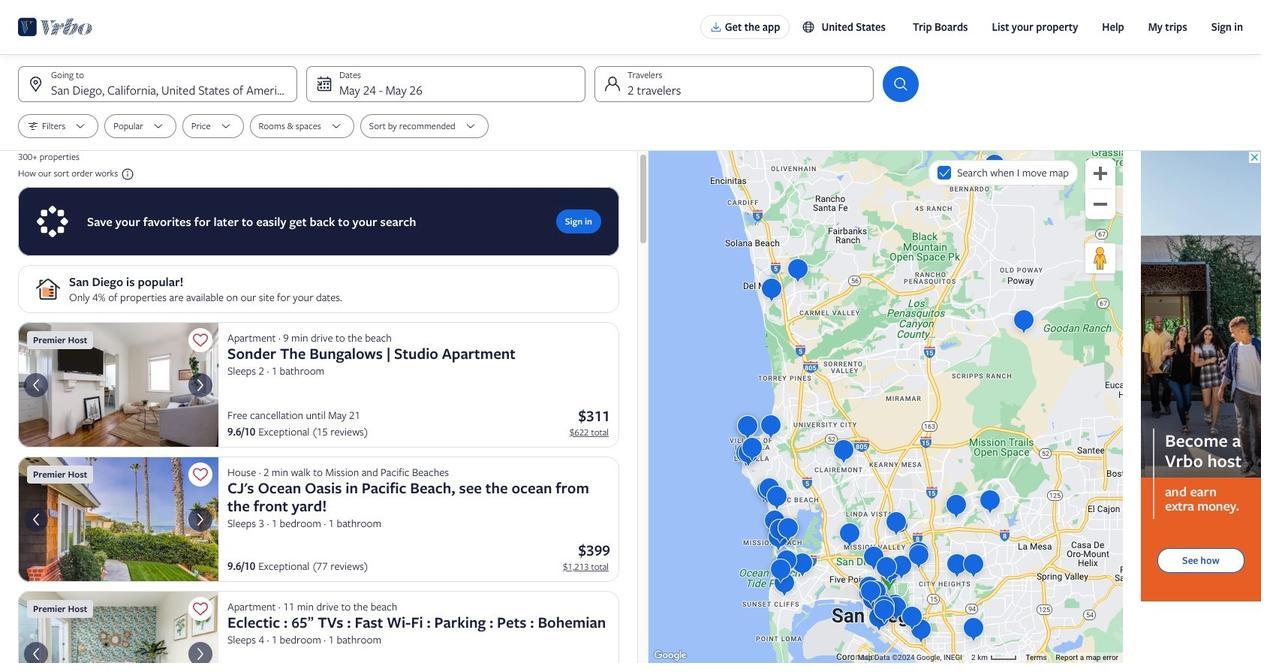 Task type: locate. For each thing, give the bounding box(es) containing it.
show previous image for sonder the bungalows | studio apartment image
[[27, 376, 45, 394]]

vrbo logo image
[[18, 15, 93, 39]]

show next image for eclectic : 65" tvs : fast wi-fi : parking : pets : bohemian image
[[192, 645, 210, 663]]

ocean view from the outside patio image
[[18, 457, 219, 582]]

cozy yet modern with sleek design features. image
[[18, 591, 219, 663]]

small image
[[118, 168, 135, 181]]

show next image for cj's ocean oasis in pacific beach, see the ocean from the front yard! image
[[192, 510, 210, 528]]

search image
[[892, 75, 910, 93]]



Task type: describe. For each thing, give the bounding box(es) containing it.
small image
[[803, 20, 816, 34]]

map region
[[649, 151, 1124, 663]]

show previous image for cj's ocean oasis in pacific beach, see the ocean from the front yard! image
[[27, 510, 45, 528]]

show previous image for eclectic : 65" tvs : fast wi-fi : parking : pets : bohemian image
[[27, 645, 45, 663]]

show next image for sonder the bungalows | studio apartment image
[[192, 376, 210, 394]]

google image
[[653, 648, 688, 663]]

living area image
[[18, 322, 219, 448]]

download the app button image
[[710, 21, 722, 33]]



Task type: vqa. For each thing, say whether or not it's contained in the screenshot.
See all properties icon
no



